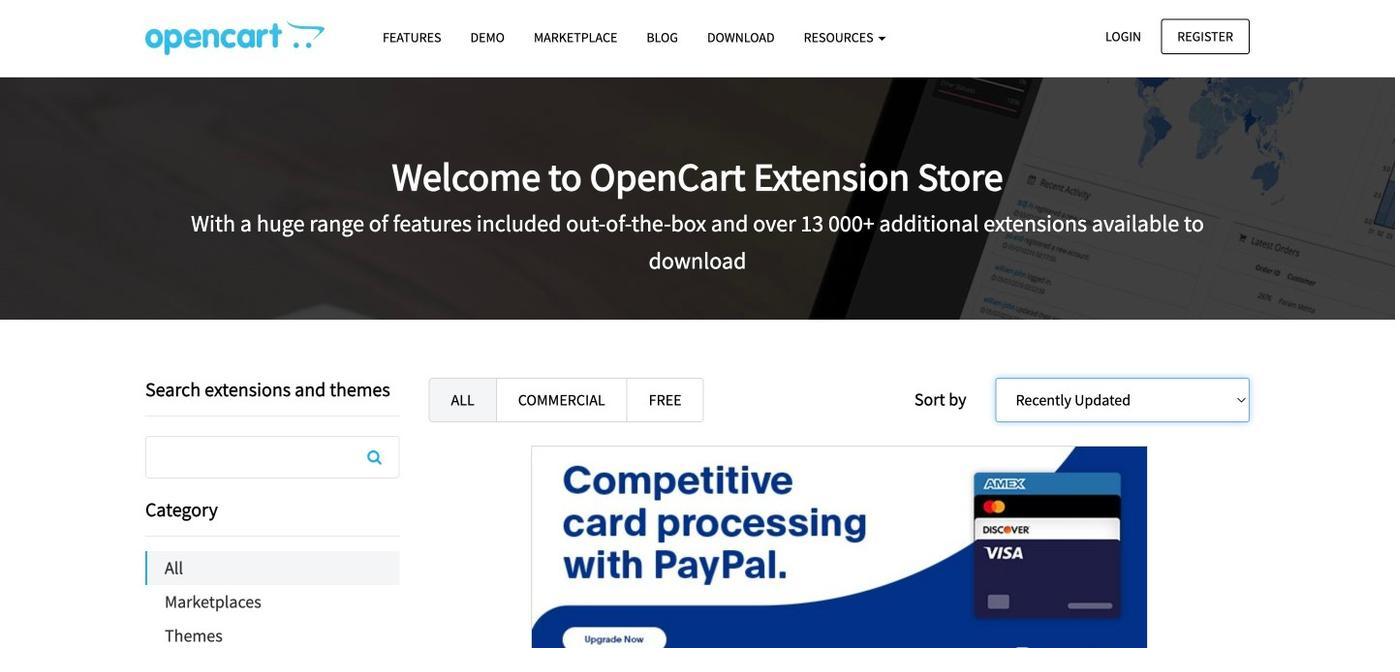 Task type: vqa. For each thing, say whether or not it's contained in the screenshot.
the Opencart extensions Image
yes



Task type: locate. For each thing, give the bounding box(es) containing it.
None text field
[[146, 437, 399, 478]]

opencart extensions image
[[145, 20, 325, 55]]



Task type: describe. For each thing, give the bounding box(es) containing it.
search image
[[367, 450, 382, 465]]

paypal payment gateway image
[[531, 446, 1148, 649]]



